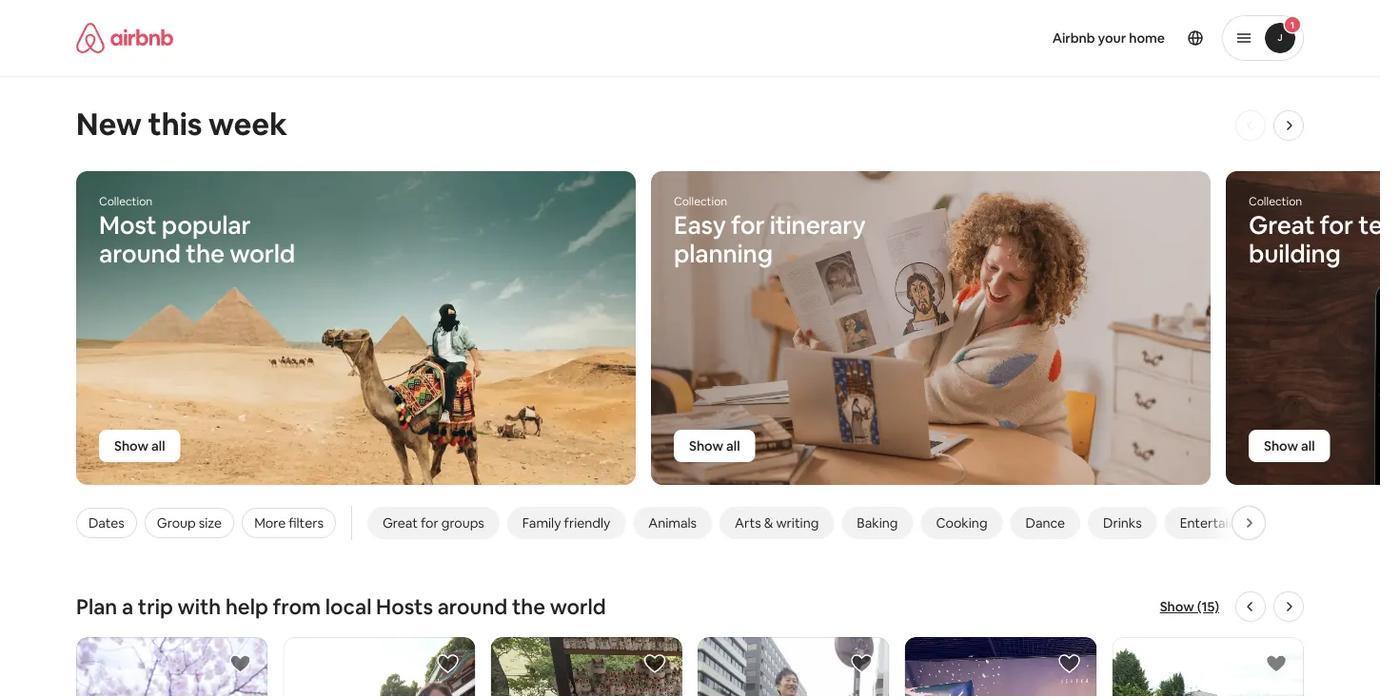 Task type: describe. For each thing, give the bounding box(es) containing it.
airbnb your home link
[[1041, 18, 1177, 58]]

all for planning
[[726, 438, 740, 455]]

show for most popular around the world
[[114, 438, 149, 455]]

home
[[1129, 30, 1165, 47]]

family friendly button
[[507, 507, 626, 540]]

cooking button
[[921, 507, 1003, 540]]

2 save this experience image from the left
[[436, 653, 459, 676]]

local
[[325, 594, 372, 621]]

new this week group
[[0, 170, 1380, 486]]

around inside collection most popular around the world
[[99, 238, 181, 270]]

more
[[254, 515, 286, 532]]

for for easy
[[731, 209, 765, 241]]

airbnb
[[1052, 30, 1095, 47]]

filters
[[289, 515, 324, 532]]

3 show all from the left
[[1264, 438, 1315, 455]]

baking
[[857, 515, 898, 532]]

dates
[[89, 515, 124, 532]]

1 vertical spatial world
[[550, 594, 606, 621]]

for for great
[[1320, 209, 1354, 241]]

4 save this experience image from the left
[[1058, 653, 1081, 676]]

this week
[[148, 104, 287, 144]]

show (15) link
[[1160, 598, 1219, 617]]

friendly
[[564, 515, 611, 532]]

baking element
[[857, 515, 898, 532]]

help
[[226, 594, 268, 621]]

popular
[[162, 209, 251, 241]]

itinerary
[[770, 209, 866, 241]]

drinks
[[1103, 515, 1142, 532]]

world inside collection most popular around the world
[[230, 238, 295, 270]]

new
[[76, 104, 142, 144]]

size
[[199, 515, 222, 532]]

airbnb your home
[[1052, 30, 1165, 47]]

a
[[122, 594, 133, 621]]

planning
[[674, 238, 773, 270]]

collection for most
[[99, 194, 153, 209]]

dates button
[[76, 508, 137, 539]]

dance
[[1026, 515, 1065, 532]]

entertainment element
[[1180, 515, 1269, 532]]

trip
[[138, 594, 173, 621]]

collection most popular around the world
[[99, 194, 295, 270]]

collection for easy
[[674, 194, 727, 209]]

arts & writing element
[[735, 515, 819, 532]]

(15)
[[1197, 599, 1219, 616]]

more filters
[[254, 515, 324, 532]]

arts & writing
[[735, 515, 819, 532]]

dance element
[[1026, 515, 1065, 532]]

&
[[764, 515, 773, 532]]

profile element
[[856, 0, 1304, 76]]

drinks button
[[1088, 507, 1157, 540]]

show (15)
[[1160, 599, 1219, 616]]

show for easy for itinerary planning
[[689, 438, 724, 455]]

collection easy for itinerary planning
[[674, 194, 866, 270]]

save this experience image
[[643, 653, 666, 676]]

writing
[[776, 515, 819, 532]]

3 show all link from the left
[[1249, 430, 1330, 463]]



Task type: vqa. For each thing, say whether or not it's contained in the screenshot.
Airbnb,
no



Task type: locate. For each thing, give the bounding box(es) containing it.
the
[[186, 238, 225, 270], [512, 594, 545, 621]]

show all link
[[99, 430, 180, 463], [674, 430, 755, 463], [1249, 430, 1330, 463]]

great
[[1249, 209, 1315, 241], [383, 515, 418, 532]]

cooking element
[[936, 515, 988, 532]]

3 save this experience image from the left
[[851, 653, 874, 676]]

1 horizontal spatial all
[[726, 438, 740, 455]]

show all link for planning
[[674, 430, 755, 463]]

dance button
[[1010, 507, 1081, 540]]

entertainment button
[[1165, 507, 1284, 540]]

drinks element
[[1103, 515, 1142, 532]]

0 horizontal spatial the
[[186, 238, 225, 270]]

great inside collection great for te
[[1249, 209, 1315, 241]]

0 horizontal spatial great
[[383, 515, 418, 532]]

for
[[731, 209, 765, 241], [1320, 209, 1354, 241], [421, 515, 439, 532]]

plan
[[76, 594, 117, 621]]

0 horizontal spatial show all
[[114, 438, 165, 455]]

1
[[1291, 19, 1295, 31]]

world
[[230, 238, 295, 270], [550, 594, 606, 621]]

2 horizontal spatial show all link
[[1249, 430, 1330, 463]]

show all for planning
[[689, 438, 740, 455]]

show all for the
[[114, 438, 165, 455]]

collection for great
[[1249, 194, 1302, 209]]

1 horizontal spatial show all link
[[674, 430, 755, 463]]

1 horizontal spatial for
[[731, 209, 765, 241]]

show all
[[114, 438, 165, 455], [689, 438, 740, 455], [1264, 438, 1315, 455]]

plan a trip with help from local hosts around the world
[[76, 594, 606, 621]]

great left te
[[1249, 209, 1315, 241]]

1 vertical spatial the
[[512, 594, 545, 621]]

1 horizontal spatial the
[[512, 594, 545, 621]]

all for the
[[151, 438, 165, 455]]

1 vertical spatial great
[[383, 515, 418, 532]]

0 horizontal spatial all
[[151, 438, 165, 455]]

great for groups button
[[367, 507, 500, 540]]

for left te
[[1320, 209, 1354, 241]]

1 button
[[1222, 15, 1304, 61]]

family friendly
[[522, 515, 611, 532]]

1 show all from the left
[[114, 438, 165, 455]]

the right most
[[186, 238, 225, 270]]

arts
[[735, 515, 761, 532]]

show all link for the
[[99, 430, 180, 463]]

with
[[178, 594, 221, 621]]

group
[[157, 515, 196, 532]]

great left groups
[[383, 515, 418, 532]]

great for groups element
[[383, 515, 484, 532]]

animals button
[[633, 507, 712, 540]]

1 horizontal spatial show all
[[689, 438, 740, 455]]

5 save this experience image from the left
[[1265, 653, 1288, 676]]

0 horizontal spatial world
[[230, 238, 295, 270]]

3 collection from the left
[[1249, 194, 1302, 209]]

2 all from the left
[[726, 438, 740, 455]]

around
[[99, 238, 181, 270], [438, 594, 508, 621]]

great inside button
[[383, 515, 418, 532]]

0 vertical spatial the
[[186, 238, 225, 270]]

collection inside collection most popular around the world
[[99, 194, 153, 209]]

groups
[[441, 515, 484, 532]]

0 horizontal spatial show all link
[[99, 430, 180, 463]]

1 horizontal spatial world
[[550, 594, 606, 621]]

save this experience image
[[229, 653, 252, 676], [436, 653, 459, 676], [851, 653, 874, 676], [1058, 653, 1081, 676], [1265, 653, 1288, 676]]

2 show all link from the left
[[674, 430, 755, 463]]

0 horizontal spatial around
[[99, 238, 181, 270]]

your
[[1098, 30, 1126, 47]]

collection inside collection easy for itinerary planning
[[674, 194, 727, 209]]

group size
[[157, 515, 222, 532]]

for inside collection great for te
[[1320, 209, 1354, 241]]

1 horizontal spatial around
[[438, 594, 508, 621]]

2 show all from the left
[[689, 438, 740, 455]]

collection
[[99, 194, 153, 209], [674, 194, 727, 209], [1249, 194, 1302, 209]]

1 horizontal spatial collection
[[674, 194, 727, 209]]

te
[[1359, 209, 1380, 241]]

great for groups
[[383, 515, 484, 532]]

family
[[522, 515, 561, 532]]

for right 'easy'
[[731, 209, 765, 241]]

arts & writing button
[[720, 507, 834, 540]]

for left groups
[[421, 515, 439, 532]]

0 horizontal spatial for
[[421, 515, 439, 532]]

more filters button
[[242, 508, 336, 539]]

entertainment
[[1180, 515, 1269, 532]]

2 horizontal spatial all
[[1301, 438, 1315, 455]]

for inside great for groups button
[[421, 515, 439, 532]]

1 vertical spatial around
[[438, 594, 508, 621]]

all
[[151, 438, 165, 455], [726, 438, 740, 455], [1301, 438, 1315, 455]]

baking button
[[842, 507, 913, 540]]

for inside collection easy for itinerary planning
[[731, 209, 765, 241]]

2 horizontal spatial for
[[1320, 209, 1354, 241]]

animals
[[649, 515, 697, 532]]

show for great for te
[[1264, 438, 1298, 455]]

the down family
[[512, 594, 545, 621]]

show
[[114, 438, 149, 455], [689, 438, 724, 455], [1264, 438, 1298, 455], [1160, 599, 1194, 616]]

collection great for te
[[1249, 194, 1380, 270]]

hosts
[[376, 594, 433, 621]]

0 vertical spatial around
[[99, 238, 181, 270]]

family friendly element
[[522, 515, 611, 532]]

1 collection from the left
[[99, 194, 153, 209]]

0 vertical spatial great
[[1249, 209, 1315, 241]]

3 all from the left
[[1301, 438, 1315, 455]]

animals element
[[649, 515, 697, 532]]

most
[[99, 209, 157, 241]]

group size button
[[144, 508, 234, 539]]

the inside collection most popular around the world
[[186, 238, 225, 270]]

0 horizontal spatial collection
[[99, 194, 153, 209]]

0 vertical spatial world
[[230, 238, 295, 270]]

easy
[[674, 209, 726, 241]]

new this week
[[76, 104, 287, 144]]

1 save this experience image from the left
[[229, 653, 252, 676]]

2 collection from the left
[[674, 194, 727, 209]]

cooking
[[936, 515, 988, 532]]

collection inside collection great for te
[[1249, 194, 1302, 209]]

1 show all link from the left
[[99, 430, 180, 463]]

from
[[273, 594, 321, 621]]

2 horizontal spatial show all
[[1264, 438, 1315, 455]]

1 all from the left
[[151, 438, 165, 455]]

2 horizontal spatial collection
[[1249, 194, 1302, 209]]

1 horizontal spatial great
[[1249, 209, 1315, 241]]



